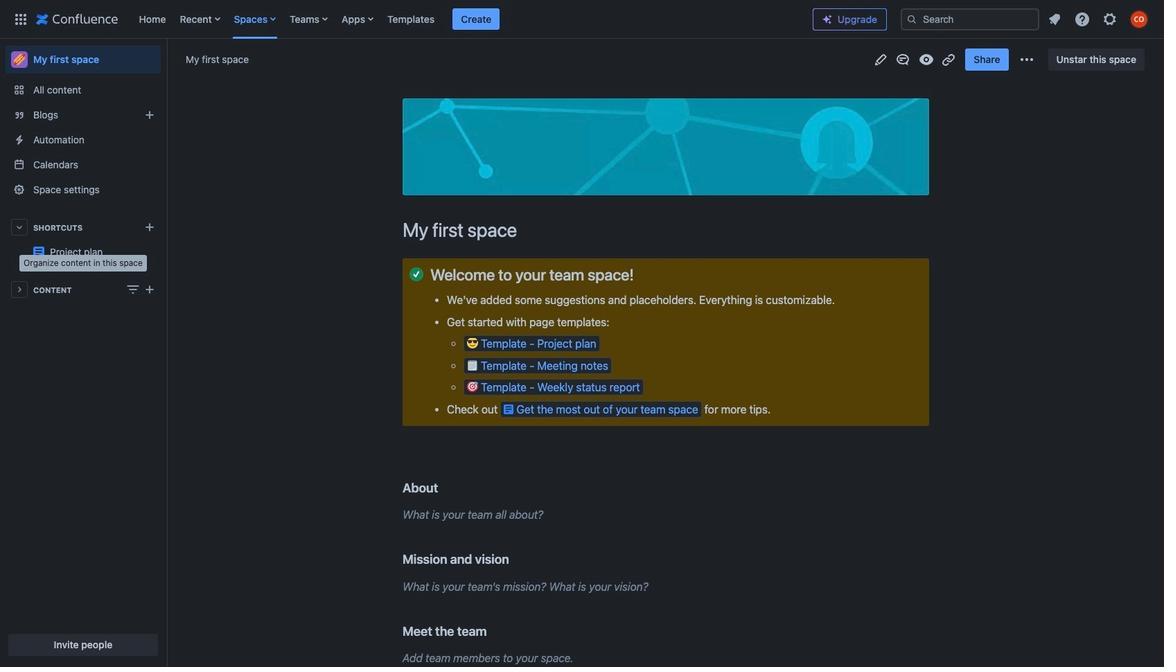 Task type: vqa. For each thing, say whether or not it's contained in the screenshot.
Collapse sidebar icon
yes



Task type: locate. For each thing, give the bounding box(es) containing it.
1 horizontal spatial copy image
[[633, 266, 649, 283]]

banner
[[0, 0, 1164, 42]]

more image
[[141, 244, 158, 261]]

None search field
[[901, 8, 1040, 30]]

:sunglasses: image
[[467, 338, 478, 349]]

copy image
[[633, 266, 649, 283], [437, 480, 453, 496]]

1 vertical spatial copy image
[[485, 623, 502, 639]]

premium image
[[822, 14, 833, 25]]

Search field
[[901, 8, 1040, 30]]

1 horizontal spatial list
[[1042, 7, 1156, 32]]

list item
[[453, 8, 500, 30]]

appswitcher icon image
[[12, 11, 29, 27]]

0 horizontal spatial list
[[132, 0, 802, 38]]

list
[[132, 0, 802, 38], [1042, 7, 1156, 32]]

1 vertical spatial copy image
[[437, 480, 453, 496]]

search image
[[907, 14, 918, 25]]

notification icon image
[[1047, 11, 1063, 27]]

:sunglasses: image
[[467, 338, 478, 349]]

space element
[[0, 39, 166, 667]]

0 vertical spatial copy image
[[508, 551, 524, 568]]

copy image
[[508, 551, 524, 568], [485, 623, 502, 639]]

confluence image
[[36, 11, 118, 27], [36, 11, 118, 27]]

settings icon image
[[1102, 11, 1119, 27]]

list for appswitcher icon
[[132, 0, 802, 38]]

more actions image
[[1019, 51, 1035, 68]]

:check_mark: image
[[410, 268, 423, 282]]

1 horizontal spatial copy image
[[508, 551, 524, 568]]

collapse sidebar image
[[151, 46, 182, 73]]

global element
[[8, 0, 802, 38]]

0 horizontal spatial copy image
[[437, 480, 453, 496]]

:notepad_spiral: image
[[467, 359, 478, 371], [467, 359, 478, 371]]



Task type: describe. For each thing, give the bounding box(es) containing it.
change view image
[[125, 281, 141, 298]]

copy link image
[[941, 51, 957, 68]]

template - project plan image
[[33, 247, 44, 258]]

:dart: image
[[467, 381, 478, 392]]

create a blog image
[[141, 107, 158, 123]]

:dart: image
[[467, 381, 478, 392]]

0 horizontal spatial copy image
[[485, 623, 502, 639]]

list item inside global element
[[453, 8, 500, 30]]

stop watching image
[[919, 51, 935, 68]]

create a page image
[[141, 281, 158, 298]]

edit this page image
[[873, 51, 889, 68]]

add shortcut image
[[141, 219, 158, 236]]

list for premium image
[[1042, 7, 1156, 32]]

help icon image
[[1074, 11, 1091, 27]]

0 vertical spatial copy image
[[633, 266, 649, 283]]

get the most out of your team space image
[[504, 404, 514, 415]]



